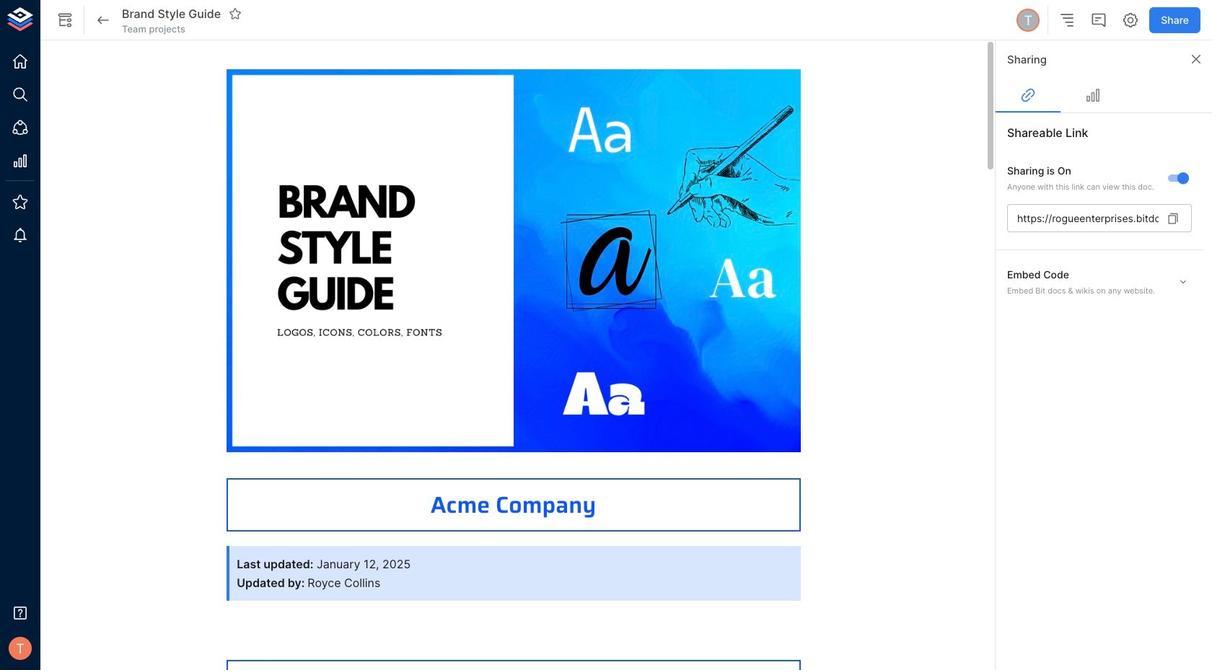 Task type: locate. For each thing, give the bounding box(es) containing it.
show wiki image
[[56, 12, 74, 29]]

comments image
[[1091, 12, 1108, 29]]

None text field
[[1008, 205, 1160, 233]]

tab list
[[996, 78, 1213, 113]]

favorite image
[[229, 7, 242, 20]]



Task type: describe. For each thing, give the bounding box(es) containing it.
settings image
[[1123, 12, 1140, 29]]

table of contents image
[[1059, 12, 1077, 29]]

go back image
[[95, 12, 112, 29]]



Task type: vqa. For each thing, say whether or not it's contained in the screenshot.
2nd HELP image from the bottom of the page
no



